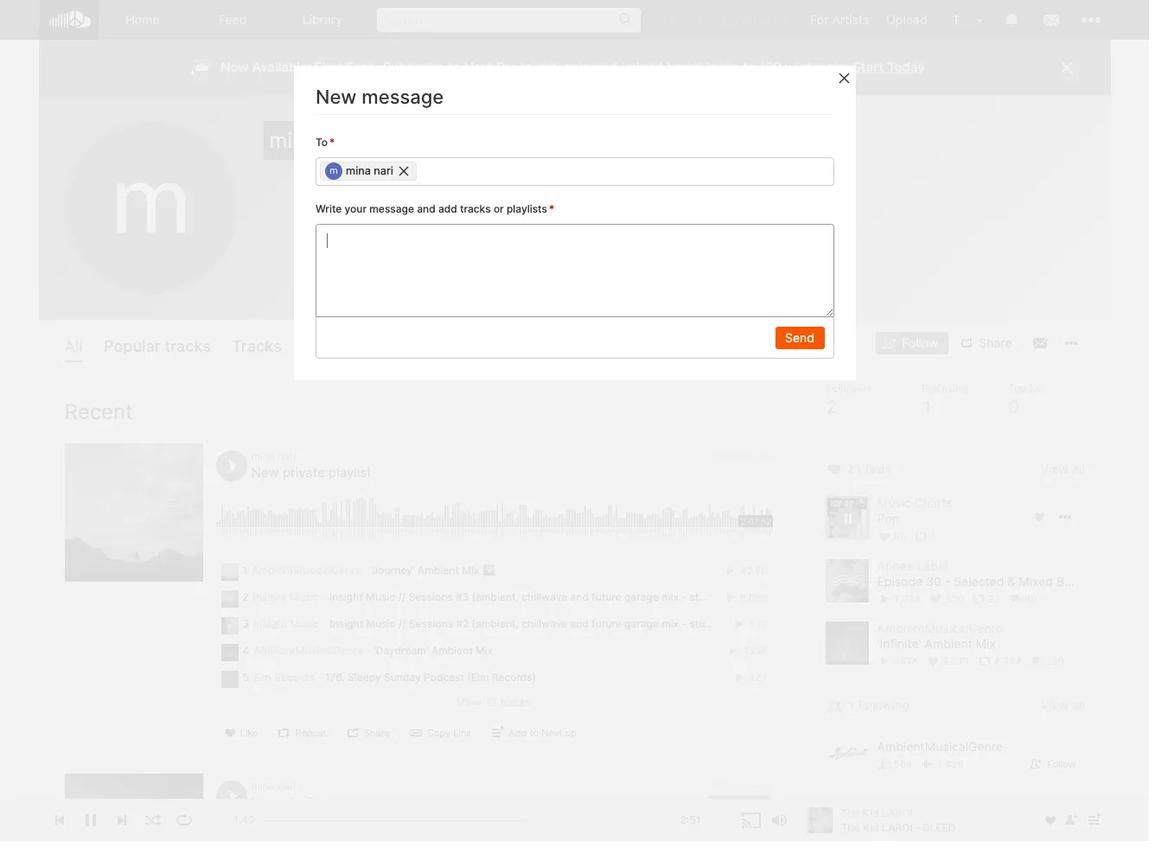 Task type: locate. For each thing, give the bounding box(es) containing it.
2 view all from the top
[[1041, 698, 1085, 713]]

#2
[[456, 617, 469, 630]]

view all for 21 likes
[[1041, 462, 1085, 477]]

30 down mixed
[[1025, 593, 1037, 605]]

1 vertical spatial and
[[570, 590, 589, 603]]

1 horizontal spatial playlist
[[329, 464, 372, 481]]

view for 21 likes
[[1041, 462, 1069, 477]]

1 down 'following'
[[922, 397, 933, 418]]

new for private
[[251, 464, 279, 481]]

charts
[[915, 496, 953, 510]]

1 horizontal spatial follow button
[[1024, 755, 1085, 774]]

0 vertical spatial follow
[[902, 336, 939, 351]]

mix up (elm
[[476, 644, 493, 657]]

(elm
[[467, 671, 489, 684]]

1 vertical spatial mix
[[662, 617, 679, 630]]

episode
[[877, 574, 923, 589]]

study
[[690, 590, 718, 603], [690, 617, 718, 630]]

1 24 from the top
[[713, 449, 725, 462]]

nari up private
[[278, 449, 296, 462]]

0 vertical spatial future
[[592, 590, 622, 603]]

2 vertical spatial new
[[251, 795, 279, 812]]

0 vertical spatial 2
[[826, 397, 838, 418]]

- up 4 ambientmusicalgenre         - 'daydream' ambient mix
[[322, 617, 327, 630]]

0 vertical spatial mina nari link
[[251, 449, 296, 462]]

1 right following image
[[847, 698, 855, 713]]

1 horizontal spatial share
[[979, 336, 1012, 351]]

1 vertical spatial study
[[690, 617, 718, 630]]

ago left like image
[[754, 449, 773, 462]]

2 to from the left
[[521, 59, 533, 75]]

32 down episode 30 - selected & mixed by kyrro 'link' at the bottom
[[988, 593, 1001, 605]]

1 up label
[[931, 531, 937, 543]]

start
[[853, 59, 884, 75]]

0 horizontal spatial to
[[448, 59, 460, 75]]

for artists link
[[802, 0, 878, 39]]

likes
[[866, 462, 892, 477]]

2 // from the top
[[399, 617, 406, 630]]

1 mix from the top
[[662, 590, 679, 603]]

nari up new  playlist link
[[278, 780, 296, 793]]

try left go+
[[658, 12, 677, 27]]

mina nari's avatar element
[[64, 121, 237, 294], [325, 162, 342, 180]]

1 vertical spatial playlist
[[283, 795, 326, 812]]

popular tracks
[[104, 337, 211, 355]]

0 vertical spatial days
[[728, 449, 752, 462]]

ago inside 24 days ago electronic
[[754, 780, 773, 793]]

mina nari link for playlist
[[251, 780, 296, 793]]

4
[[243, 644, 249, 657]]

3 insight music         - insight music // sessions #2 (ambient, chillwave and future garage mix - study music) 13k
[[243, 617, 768, 630]]

2 mina nari link from the top
[[251, 780, 296, 793]]

mina nari link up new  playlist link
[[251, 780, 296, 793]]

garage
[[624, 590, 659, 603], [624, 617, 659, 630]]

0 horizontal spatial next
[[464, 59, 493, 75]]

message down subscribe
[[361, 86, 443, 108]]

1 garage from the top
[[624, 590, 659, 603]]

ambient for 'daydream' ambient mix
[[431, 644, 473, 657]]

to
[[448, 59, 460, 75], [521, 59, 533, 75], [744, 59, 756, 75]]

1 vertical spatial 24
[[713, 780, 725, 793]]

1 vertical spatial sessions
[[409, 617, 453, 630]]

share for share 'popup button' to the right
[[979, 336, 1012, 351]]

1 all from the top
[[1072, 462, 1085, 477]]

// down the 'journey'
[[398, 590, 406, 603]]

0 vertical spatial ago
[[754, 449, 773, 462]]

pro left for
[[774, 12, 793, 27]]

new private playlist element
[[64, 443, 203, 582]]

0 horizontal spatial tracks
[[232, 337, 282, 355]]

mix for 'journey' ambient mix 🌄
[[462, 564, 480, 577]]

1 track stats element from the top
[[877, 590, 1085, 609]]

0 vertical spatial pro
[[774, 12, 793, 27]]

heard
[[667, 59, 702, 75]]

ambient up 9,211 link
[[925, 637, 973, 651]]

ambientmusicalgenre's avatar element
[[826, 733, 869, 776]]

1 horizontal spatial 30
[[1025, 593, 1037, 605]]

2 vertical spatial ambientmusicalgenre
[[254, 644, 363, 657]]

- up sleepy
[[366, 644, 371, 657]]

sessions for #3
[[409, 590, 453, 603]]

'daydream' ambient mix element
[[221, 644, 238, 662]]

insight
[[253, 590, 287, 603], [330, 590, 363, 603], [254, 617, 287, 630], [330, 617, 364, 630]]

1 days from the top
[[728, 449, 752, 462]]

2 ago from the top
[[754, 780, 773, 793]]

1 vertical spatial music)
[[720, 617, 754, 630]]

try for try next pro
[[722, 12, 740, 27]]

1 vertical spatial next
[[464, 59, 493, 75]]

0 horizontal spatial tracks
[[165, 337, 211, 355]]

1 mina nari link from the top
[[251, 449, 296, 462]]

2 future from the top
[[592, 617, 622, 630]]

tracks
[[460, 202, 491, 215], [165, 337, 211, 355], [500, 696, 531, 709]]

0 vertical spatial chillwave
[[522, 590, 568, 603]]

podcast
[[424, 671, 464, 684]]

mina up new  playlist link
[[251, 780, 275, 793]]

tara schultz's avatar element
[[945, 9, 967, 31]]

0 vertical spatial message
[[361, 86, 443, 108]]

1 for 1
[[931, 531, 937, 543]]

1 sessions from the top
[[409, 590, 453, 603]]

4,394
[[995, 656, 1022, 668]]

add
[[438, 202, 457, 215]]

None search field
[[368, 0, 650, 39]]

(ambient, down 🌄
[[472, 590, 519, 603]]

share button down sleepy
[[340, 724, 399, 743]]

to left get
[[521, 59, 533, 75]]

0 vertical spatial tracks
[[232, 337, 282, 355]]

1 view all from the top
[[1041, 462, 1085, 477]]

0 vertical spatial sessions
[[409, 590, 453, 603]]

today
[[887, 59, 925, 75]]

available:
[[252, 59, 311, 75]]

0 vertical spatial (ambient,
[[472, 590, 519, 603]]

next
[[744, 12, 771, 27], [464, 59, 493, 75]]

music) down the 40.8k
[[720, 590, 754, 603]]

to right up
[[744, 59, 756, 75]]

view for 1 following
[[1041, 698, 1069, 713]]

1 try from the left
[[658, 12, 677, 27]]

1 vertical spatial view all
[[1041, 698, 1085, 713]]

1 horizontal spatial mina nari's avatar element
[[325, 162, 342, 180]]

and for #3
[[570, 590, 589, 603]]

1 horizontal spatial 2
[[826, 397, 838, 418]]

and up 3 insight music         - insight music // sessions #2 (ambient, chillwave and future garage mix - study music) 13k
[[570, 590, 589, 603]]

tracks down records)
[[500, 696, 531, 709]]

and down 2 insight music         - insight music // sessions #3 (ambient, chillwave and future garage mix - study music)
[[570, 617, 589, 630]]

ambientmusicalgenre up 'infinite' ambient mix link on the right of page
[[877, 621, 1003, 636]]

24 inside 24 days ago electronic
[[713, 780, 725, 793]]

tracks left or
[[460, 202, 491, 215]]

2 vertical spatial and
[[570, 617, 589, 630]]

2 study from the top
[[690, 617, 718, 630]]

1 ago from the top
[[754, 449, 773, 462]]

2 days from the top
[[728, 780, 752, 793]]

0 vertical spatial your
[[561, 59, 588, 75]]

- left the 'journey'
[[364, 564, 369, 577]]

133k
[[740, 645, 768, 657]]

track stats element containing 387k
[[877, 652, 1085, 671]]

1 horizontal spatial share button
[[953, 332, 1023, 355]]

1 vertical spatial chillwave
[[522, 617, 568, 630]]

0 vertical spatial next
[[744, 12, 771, 27]]

2 right insight music // sessions #3 (ambient, chillwave and future garage mix - study music) element
[[243, 590, 249, 603]]

mina down available:
[[269, 128, 316, 153]]

0 vertical spatial follow button
[[876, 332, 949, 355]]

track stats element containing 7,284
[[877, 590, 1085, 609]]

ambientmusicalgenre 'infinite' ambient mix
[[877, 621, 1003, 651]]

0 vertical spatial playlist
[[329, 464, 372, 481]]

1 future from the top
[[592, 590, 622, 603]]

0 horizontal spatial your
[[344, 202, 366, 215]]

1 vertical spatial tracks
[[165, 337, 211, 355]]

upload
[[622, 59, 663, 75]]

1 horizontal spatial your
[[561, 59, 588, 75]]

close
[[858, 71, 886, 84]]

view all down "310" on the bottom right
[[1041, 698, 1085, 713]]

chillwave
[[522, 590, 568, 603], [522, 617, 568, 630]]

2 vertical spatial tracks
[[500, 696, 531, 709]]

0 horizontal spatial 30
[[926, 574, 942, 589]]

1 vertical spatial your
[[344, 202, 366, 215]]

4 ambientmusicalgenre         - 'daydream' ambient mix
[[243, 644, 493, 657]]

mix left 🌄
[[462, 564, 480, 577]]

music) for insight music // sessions #3 (ambient, chillwave and future garage mix - study music)
[[720, 590, 754, 603]]

1 right ''journey' ambient mix 🌄' element
[[243, 564, 248, 577]]

1 vertical spatial all
[[1072, 698, 1085, 713]]

home link
[[98, 0, 188, 40]]

days for 24 days ago
[[728, 449, 752, 462]]

1 vertical spatial future
[[592, 617, 622, 630]]

apnea label link
[[877, 558, 948, 573]]

following
[[922, 383, 968, 396]]

apnea
[[877, 558, 914, 573]]

1 // from the top
[[398, 590, 406, 603]]

music charts link
[[877, 496, 953, 510]]

2 try from the left
[[722, 12, 740, 27]]

music) for insight music // sessions #2 (ambient, chillwave and future garage mix - study music)
[[720, 617, 754, 630]]

mix
[[462, 564, 480, 577], [976, 637, 996, 651], [476, 644, 493, 657]]

321
[[746, 672, 768, 684]]

and for #2
[[570, 617, 589, 630]]

1 vertical spatial pro
[[496, 59, 517, 75]]

fans.
[[346, 59, 379, 75]]

0 vertical spatial 24
[[713, 449, 725, 462]]

1 vertical spatial follow
[[1048, 759, 1076, 771]]

1 vertical spatial 2
[[243, 590, 249, 603]]

2 garage from the top
[[624, 617, 659, 630]]

apnea label episode 30 - selected & mixed by kyrro
[[877, 558, 1105, 589]]

Write your message and add tracks or playlists text field
[[315, 224, 834, 317]]

mina up the new private playlist link on the bottom
[[251, 449, 275, 462]]

message left add
[[369, 202, 414, 215]]

mina nari up write your message and add tracks or playlists
[[346, 164, 393, 177]]

1 following
[[847, 698, 910, 713]]

ambientmusicalgenre up records
[[254, 644, 363, 657]]

ambient inside ambientmusicalgenre 'infinite' ambient mix
[[925, 637, 973, 651]]

playlist down repost 'popup button'
[[283, 795, 326, 812]]

1 horizontal spatial try
[[722, 12, 740, 27]]

your right write
[[344, 202, 366, 215]]

2 horizontal spatial to
[[744, 59, 756, 75]]

to right subscribe
[[448, 59, 460, 75]]

250 link
[[929, 593, 964, 605]]

1 vertical spatial share
[[364, 728, 390, 740]]

tracks left 'albums'
[[232, 337, 282, 355]]

0 vertical spatial ambientmusicalgenre
[[252, 564, 362, 577]]

1 horizontal spatial tracks
[[1008, 383, 1041, 396]]

and left add
[[417, 202, 435, 215]]

0 horizontal spatial share button
[[340, 724, 399, 743]]

0 vertical spatial and
[[417, 202, 435, 215]]

send button
[[775, 327, 825, 349]]

copy link button
[[403, 724, 480, 743]]

mixed
[[1019, 574, 1054, 589]]

1 music) from the top
[[720, 590, 754, 603]]

insight down '1 ambientmusicalgenre         - 'journey' ambient mix 🌄'
[[330, 590, 363, 603]]

1 vertical spatial ago
[[754, 780, 773, 793]]

1 vertical spatial //
[[399, 617, 406, 630]]

&
[[1008, 574, 1016, 589]]

music) down 6,096
[[720, 617, 754, 630]]

0 horizontal spatial follow
[[902, 336, 939, 351]]

1 vertical spatial mina nari link
[[251, 780, 296, 793]]

// for #2
[[399, 617, 406, 630]]

1 vertical spatial days
[[728, 780, 752, 793]]

mina inside "mina nari new  playlist"
[[251, 780, 275, 793]]

32
[[988, 593, 1001, 605], [485, 696, 498, 709]]

1 (ambient, from the top
[[472, 590, 519, 603]]

popular tracks link
[[104, 333, 211, 363]]

1 vertical spatial tracks
[[1008, 383, 1041, 396]]

next up "100+"
[[744, 12, 771, 27]]

ambient up podcast
[[431, 644, 473, 657]]

new for playlist
[[251, 795, 279, 812]]

0 vertical spatial tracks
[[460, 202, 491, 215]]

2 track stats element from the top
[[877, 652, 1085, 671]]

0 vertical spatial 30
[[926, 574, 942, 589]]

artists
[[832, 12, 870, 27]]

next
[[591, 59, 618, 75]]

mina nari up write
[[269, 128, 364, 153]]

chillwave down 2 insight music         - insight music // sessions #3 (ambient, chillwave and future garage mix - study music)
[[522, 617, 568, 630]]

- left 13k
[[682, 617, 687, 630]]

next down search search field
[[464, 59, 493, 75]]

// up 'daydream'
[[399, 617, 406, 630]]

24 days ago electronic
[[713, 780, 773, 810]]

view down (elm
[[457, 696, 482, 709]]

'infinite'
[[877, 637, 922, 651]]

share button up 'following'
[[953, 332, 1023, 355]]

2 (ambient, from the top
[[472, 617, 519, 630]]

0 vertical spatial share
[[979, 336, 1012, 351]]

0 vertical spatial 32
[[988, 593, 1001, 605]]

tracks up 0
[[1008, 383, 1041, 396]]

30 inside apnea label episode 30 - selected & mixed by kyrro
[[926, 574, 942, 589]]

playlist right private
[[329, 464, 372, 481]]

1 vertical spatial (ambient,
[[472, 617, 519, 630]]

ambient up #3 at the bottom of page
[[418, 564, 459, 577]]

0 vertical spatial view all
[[1041, 462, 1085, 477]]

ago up electronic
[[754, 780, 773, 793]]

days
[[728, 449, 752, 462], [728, 780, 752, 793]]

mina down new message
[[346, 164, 371, 177]]

new inside mina nari new private playlist
[[251, 464, 279, 481]]

try go+
[[658, 12, 704, 27]]

-
[[364, 564, 369, 577], [945, 574, 951, 589], [322, 590, 327, 603], [682, 590, 687, 603], [322, 617, 327, 630], [682, 617, 687, 630], [366, 644, 371, 657], [318, 671, 322, 684]]

new down first
[[315, 86, 356, 108]]

close button
[[835, 69, 886, 86]]

insight music // sessions #2 (ambient, chillwave and future garage mix - study music) element
[[221, 618, 238, 635]]

2 all from the top
[[1072, 698, 1085, 713]]

track stats element
[[877, 590, 1085, 609], [877, 652, 1085, 671]]

like
[[240, 728, 258, 740]]

1,820 link
[[920, 759, 964, 771]]

message
[[361, 86, 443, 108], [369, 202, 414, 215]]

view all down tracks 0
[[1041, 462, 1085, 477]]

mix
[[662, 590, 679, 603], [662, 617, 679, 630]]

1 study from the top
[[690, 590, 718, 603]]

share for leftmost share 'popup button'
[[364, 728, 390, 740]]

30 down label
[[926, 574, 942, 589]]

music inside the music charts pop
[[877, 496, 911, 510]]

pro left get
[[496, 59, 517, 75]]

feed link
[[188, 0, 278, 40]]

nari down new message
[[322, 128, 359, 153]]

Search search field
[[377, 8, 641, 32]]

0 vertical spatial share button
[[953, 332, 1023, 355]]

your
[[561, 59, 588, 75], [344, 202, 366, 215]]

next inside try next pro link
[[744, 12, 771, 27]]

1 to from the left
[[448, 59, 460, 75]]

new  playlist element
[[64, 774, 203, 842]]

0 vertical spatial all
[[1072, 462, 1085, 477]]

- up "250" link
[[945, 574, 951, 589]]

study left 13k
[[690, 617, 718, 630]]

- inside apnea label episode 30 - selected & mixed by kyrro
[[945, 574, 951, 589]]

new message
[[315, 86, 443, 108]]

ago
[[754, 449, 773, 462], [754, 780, 773, 793]]

private
[[283, 464, 325, 481]]

1 chillwave from the top
[[522, 590, 568, 603]]

1 vertical spatial message
[[369, 202, 414, 215]]

3
[[243, 617, 249, 630]]

share
[[979, 336, 1012, 351], [364, 728, 390, 740]]

new left private
[[251, 464, 279, 481]]

chillwave up 3 insight music         - insight music // sessions #2 (ambient, chillwave and future garage mix - study music) 13k
[[522, 590, 568, 603]]

study left 6,096
[[690, 590, 718, 603]]

//
[[398, 590, 406, 603], [399, 617, 406, 630]]

ambientmusicalgenre right ''journey' ambient mix 🌄' element
[[252, 564, 362, 577]]

1 vertical spatial garage
[[624, 617, 659, 630]]

1 vertical spatial share button
[[340, 724, 399, 743]]

0 horizontal spatial share
[[364, 728, 390, 740]]

(ambient, down 2 insight music         - insight music // sessions #3 (ambient, chillwave and future garage mix - study music)
[[472, 617, 519, 630]]

nari
[[322, 128, 359, 153], [373, 164, 393, 177], [278, 449, 296, 462], [278, 780, 296, 793]]

2 24 from the top
[[713, 780, 725, 793]]

all
[[64, 337, 83, 355]]

0 vertical spatial music)
[[720, 590, 754, 603]]

share down sleepy
[[364, 728, 390, 740]]

new inside "mina nari new  playlist"
[[251, 795, 279, 812]]

3 to from the left
[[744, 59, 756, 75]]

mix up 4,394 link
[[976, 637, 996, 651]]

your right get
[[561, 59, 588, 75]]

try right go+
[[722, 12, 740, 27]]

2 down "followers"
[[826, 397, 838, 418]]

new down like
[[251, 795, 279, 812]]

24
[[713, 449, 725, 462], [713, 780, 725, 793]]

2 mix from the top
[[662, 617, 679, 630]]

follow
[[902, 336, 939, 351], [1048, 759, 1076, 771]]

mix inside ambientmusicalgenre 'infinite' ambient mix
[[976, 637, 996, 651]]

0 horizontal spatial playlist
[[283, 795, 326, 812]]

0 horizontal spatial pro
[[496, 59, 517, 75]]

0 vertical spatial track stats element
[[877, 590, 1085, 609]]

view down tracks 0
[[1041, 462, 1069, 477]]

view
[[1041, 462, 1069, 477], [457, 696, 482, 709], [1041, 698, 1069, 713]]

tracks right popular
[[165, 337, 211, 355]]

'infinite' ambient mix element
[[826, 622, 869, 665]]

24 for 24 days ago
[[713, 449, 725, 462]]

1 horizontal spatial next
[[744, 12, 771, 27]]

1 vertical spatial 32
[[485, 696, 498, 709]]

track stats element for mix
[[877, 652, 1085, 671]]

1 link
[[914, 531, 937, 543]]

1 inside following 1
[[922, 397, 933, 418]]

0 horizontal spatial 2
[[243, 590, 249, 603]]

sessions left #2
[[409, 617, 453, 630]]

1 horizontal spatial pro
[[774, 12, 793, 27]]

2 sessions from the top
[[409, 617, 453, 630]]

nari up write your message and add tracks or playlists
[[373, 164, 393, 177]]

sessions left #3 at the bottom of page
[[409, 590, 453, 603]]

56k
[[894, 759, 912, 771]]

2 music) from the top
[[720, 617, 754, 630]]

0 vertical spatial mix
[[662, 590, 679, 603]]

1 horizontal spatial to
[[521, 59, 533, 75]]

56k link
[[877, 759, 912, 771]]

label
[[917, 558, 948, 573]]

32 down (elm
[[485, 696, 498, 709]]

0 horizontal spatial try
[[658, 12, 677, 27]]

9,211 link
[[926, 656, 970, 668]]

share up tracks 0
[[979, 336, 1012, 351]]

days inside 24 days ago electronic
[[728, 780, 752, 793]]

view down "310" on the bottom right
[[1041, 698, 1069, 713]]

#3
[[456, 590, 469, 603]]

2 chillwave from the top
[[522, 617, 568, 630]]

mina nari link up private
[[251, 449, 296, 462]]

1 inside playlist stats element
[[931, 531, 937, 543]]

0 vertical spatial //
[[398, 590, 406, 603]]

following 1
[[922, 383, 968, 418]]

1 for 1 ambientmusicalgenre         - 'journey' ambient mix 🌄
[[243, 564, 248, 577]]

ambientmusicalgenre for 1 ambientmusicalgenre         - 'journey' ambient mix 🌄
[[252, 564, 362, 577]]



Task type: vqa. For each thing, say whether or not it's contained in the screenshot.
the 32 to the right
yes



Task type: describe. For each thing, give the bounding box(es) containing it.
1 for 1 following
[[847, 698, 855, 713]]

310
[[1046, 656, 1065, 668]]

followers 2
[[826, 383, 873, 418]]

4,394 link
[[978, 656, 1022, 668]]

or
[[493, 202, 504, 215]]

176. sleepy sunday podcast (elm records) element
[[221, 671, 238, 689]]

study for insight music // sessions #3 (ambient, chillwave and future garage mix - study music)
[[690, 590, 718, 603]]

all for 21 likes
[[1072, 462, 1085, 477]]

mina nari new  playlist
[[251, 780, 326, 812]]

up
[[724, 59, 740, 75]]

days for 24 days ago electronic
[[728, 780, 752, 793]]

view 32 tracks
[[457, 696, 531, 709]]

go
[[826, 807, 842, 822]]

1 horizontal spatial follow
[[1048, 759, 1076, 771]]

try for try go+
[[658, 12, 677, 27]]

pop link
[[877, 511, 900, 527]]

insight right insight music // sessions #3 (ambient, chillwave and future garage mix - study music) element
[[253, 590, 287, 603]]

mina nari link for private
[[251, 449, 296, 462]]

subscribe
[[383, 59, 444, 75]]

now available: first fans. subscribe to next pro to get your next upload heard by up to 100+ listeners. start today
[[221, 59, 925, 75]]

playlist stats element
[[877, 527, 1085, 546]]

insight right 3
[[254, 617, 287, 630]]

0
[[1008, 397, 1020, 418]]

sleepy
[[348, 671, 381, 684]]

(ambient, for #2
[[472, 617, 519, 630]]

link
[[453, 728, 472, 740]]

2 inside followers 2
[[826, 397, 838, 418]]

- left 176.
[[318, 671, 322, 684]]

1 ambientmusicalgenre         - 'journey' ambient mix 🌄
[[243, 564, 495, 577]]

for artists
[[810, 12, 870, 27]]

64 link
[[877, 531, 906, 543]]

go+
[[680, 12, 704, 27]]

- left 6,096
[[682, 590, 687, 603]]

all link
[[64, 333, 83, 363]]

40.8k
[[738, 564, 768, 577]]

repost
[[295, 728, 327, 740]]

0 vertical spatial new
[[315, 86, 356, 108]]

insight up 4 ambientmusicalgenre         - 'daydream' ambient mix
[[330, 617, 364, 630]]

1 horizontal spatial 32
[[988, 593, 1001, 605]]

ago for 24 days ago electronic
[[754, 780, 773, 793]]

🌄
[[482, 564, 495, 577]]

following
[[858, 698, 910, 713]]

100+
[[760, 59, 790, 75]]

- down '1 ambientmusicalgenre         - 'journey' ambient mix 🌄'
[[322, 590, 327, 603]]

64
[[894, 531, 906, 543]]

24 for 24 days ago electronic
[[713, 780, 725, 793]]

1,820
[[937, 759, 964, 771]]

30 inside track stats element
[[1025, 593, 1037, 605]]

nari inside mina nari new private playlist
[[278, 449, 296, 462]]

0 horizontal spatial 32
[[485, 696, 498, 709]]

2 horizontal spatial tracks
[[500, 696, 531, 709]]

1 vertical spatial mina nari
[[346, 164, 393, 177]]

387k
[[894, 656, 919, 668]]

study for insight music // sessions #2 (ambient, chillwave and future garage mix - study music)
[[690, 617, 718, 630]]

24 days ago
[[713, 449, 773, 462]]

ago for 24 days ago
[[754, 449, 773, 462]]

library link
[[278, 0, 368, 40]]

repost button
[[271, 724, 335, 743]]

popular
[[104, 337, 161, 355]]

listeners.
[[794, 59, 849, 75]]

garage for insight music // sessions #3 (ambient, chillwave and future garage mix - study music)
[[624, 590, 659, 603]]

library
[[303, 12, 343, 27]]

2 insight music         - insight music // sessions #3 (ambient, chillwave and future garage mix - study music)
[[243, 590, 754, 603]]

records)
[[492, 671, 536, 684]]

0 horizontal spatial follow button
[[876, 332, 949, 355]]

to
[[315, 136, 327, 149]]

followers
[[826, 383, 873, 396]]

1 vertical spatial ambientmusicalgenre
[[877, 621, 1003, 636]]

0 horizontal spatial mina nari's avatar element
[[64, 121, 237, 294]]

0 vertical spatial mina nari
[[269, 128, 364, 153]]

5
[[243, 671, 249, 684]]

mobile
[[845, 807, 883, 822]]

future for #2
[[592, 617, 622, 630]]

copy
[[427, 728, 451, 740]]

new  playlist link
[[251, 795, 326, 812]]

episode 30 - selected & mixed by kyrro link
[[877, 574, 1105, 590]]

sessions for #2
[[409, 617, 453, 630]]

track stats element for 30
[[877, 590, 1085, 609]]

get
[[537, 59, 557, 75]]

garage for insight music // sessions #2 (ambient, chillwave and future garage mix - study music)
[[624, 617, 659, 630]]

ambient​musical​genre
[[877, 740, 1003, 754]]

mina inside mina nari new private playlist
[[251, 449, 275, 462]]

mix for insight music // sessions #2 (ambient, chillwave and future garage mix - study music)
[[662, 617, 679, 630]]

21
[[847, 462, 863, 477]]

episode 30 - selected & mixed by kyrro element
[[826, 559, 869, 602]]

(ambient, for #3
[[472, 590, 519, 603]]

// for #3
[[398, 590, 406, 603]]

1 horizontal spatial tracks
[[460, 202, 491, 215]]

elm
[[253, 671, 271, 684]]

future for #3
[[592, 590, 622, 603]]

upload
[[887, 12, 928, 27]]

playlist inside mina nari new private playlist
[[329, 464, 372, 481]]

mix for 'daydream' ambient mix
[[476, 644, 493, 657]]

'journey'
[[372, 564, 415, 577]]

by
[[1057, 574, 1072, 589]]

nari inside "mina nari new  playlist"
[[278, 780, 296, 793]]

chillwave for #2
[[522, 617, 568, 630]]

like image
[[826, 459, 844, 480]]

go mobile
[[826, 807, 883, 822]]

music charts pop
[[877, 496, 953, 526]]

insight music // sessions #3 (ambient, chillwave and future garage mix - study music) element
[[221, 591, 238, 608]]

selected
[[954, 574, 1005, 589]]

chillwave for #3
[[522, 590, 568, 603]]

mina nari new private playlist
[[251, 449, 372, 481]]

'daydream'
[[374, 644, 429, 657]]

new private playlist link
[[251, 464, 372, 481]]

electronic
[[718, 797, 767, 810]]

ambient for 'journey' ambient mix 🌄
[[418, 564, 459, 577]]

electronic link
[[705, 796, 773, 812]]

1 vertical spatial follow button
[[1024, 755, 1085, 774]]

playlists
[[506, 202, 547, 215]]

kyrro
[[1075, 574, 1105, 589]]

ambientmusicalgenre for 4 ambientmusicalgenre         - 'daydream' ambient mix
[[254, 644, 363, 657]]

feed
[[219, 12, 247, 27]]

send
[[785, 330, 814, 345]]

recent
[[64, 400, 133, 425]]

pop element
[[826, 497, 869, 540]]

copy link
[[427, 728, 472, 740]]

7,284
[[894, 593, 921, 605]]

pop
[[877, 511, 900, 526]]

try next pro link
[[713, 0, 802, 39]]

albums
[[303, 337, 358, 355]]

try go+ link
[[650, 0, 713, 39]]

like button
[[216, 724, 267, 743]]

tracks for tracks
[[232, 337, 282, 355]]

playlist inside "mina nari new  playlist"
[[283, 795, 326, 812]]

home
[[126, 12, 160, 27]]

250
[[946, 593, 964, 605]]

view all for 1 following
[[1041, 698, 1085, 713]]

first
[[315, 59, 342, 75]]

records
[[274, 671, 315, 684]]

following image
[[826, 696, 844, 716]]

tracks for tracks 0
[[1008, 383, 1041, 396]]

21 likes
[[847, 462, 892, 477]]

'journey' ambient mix 🌄 element
[[221, 564, 238, 581]]

sunday
[[384, 671, 421, 684]]

tracks 0
[[1008, 383, 1041, 418]]

all for 1 following
[[1072, 698, 1085, 713]]

mix for insight music // sessions #3 (ambient, chillwave and future garage mix - study music)
[[662, 590, 679, 603]]

ambientmusicalgenre link
[[877, 621, 1003, 636]]



